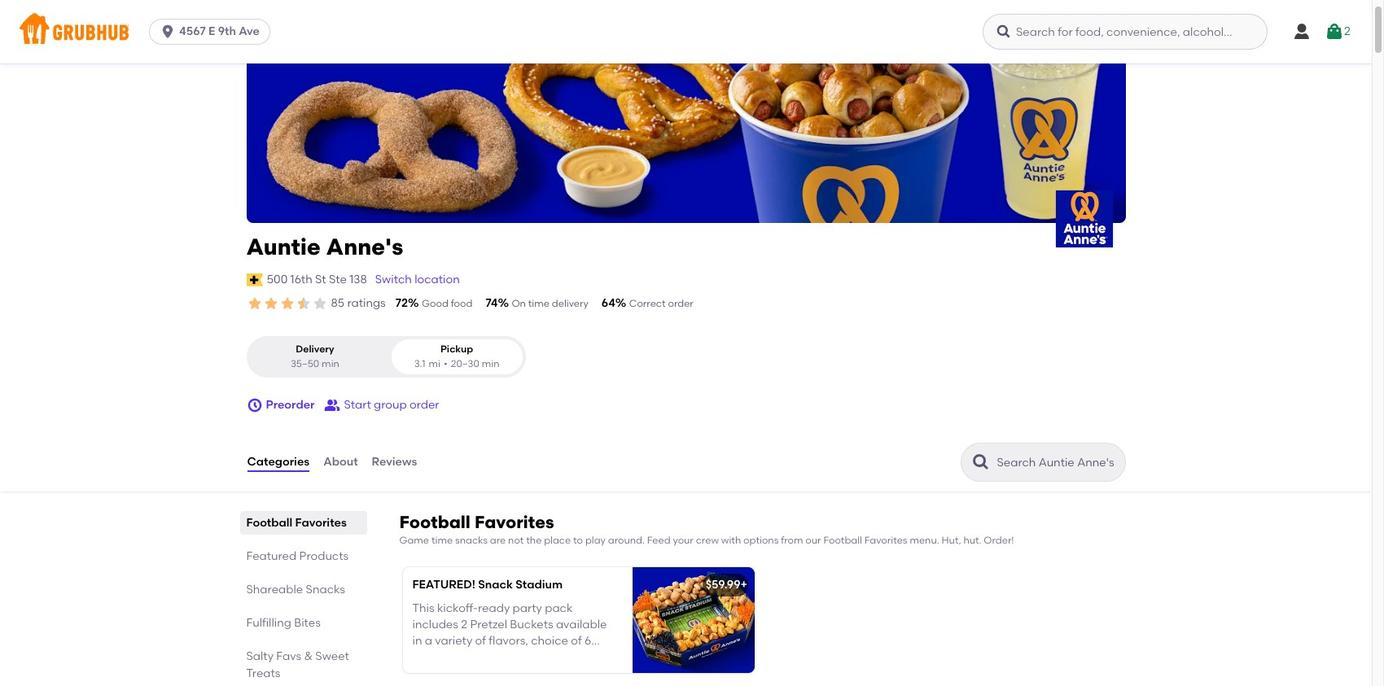 Task type: locate. For each thing, give the bounding box(es) containing it.
svg image inside 2 button
[[1325, 22, 1345, 42]]

categories button
[[246, 433, 311, 492]]

ready
[[478, 602, 510, 616]]

choice
[[531, 635, 569, 649]]

Search Auntie Anne's search field
[[996, 455, 1121, 471]]

0 horizontal spatial min
[[322, 358, 340, 370]]

0 horizontal spatial svg image
[[246, 398, 263, 414]]

star icon image
[[246, 296, 263, 312], [263, 296, 279, 312], [279, 296, 295, 312], [295, 296, 312, 312], [295, 296, 312, 312], [312, 296, 328, 312]]

football right our on the bottom right
[[824, 535, 863, 547]]

2 horizontal spatial svg image
[[1325, 22, 1345, 42]]

0 horizontal spatial time
[[432, 535, 453, 547]]

anne's
[[326, 233, 403, 261]]

138
[[350, 273, 367, 286]]

1 horizontal spatial svg image
[[1293, 22, 1312, 42]]

4567 e 9th ave
[[179, 24, 260, 38]]

svg image inside 4567 e 9th ave button
[[160, 24, 176, 40]]

1 min from the left
[[322, 358, 340, 370]]

2
[[1345, 24, 1351, 38], [461, 618, 468, 632]]

subscription pass image
[[246, 274, 263, 287]]

includes
[[413, 618, 459, 632]]

4567 e 9th ave button
[[149, 19, 277, 45]]

around.
[[608, 535, 645, 547]]

min inside delivery 35–50 min
[[322, 358, 340, 370]]

about button
[[323, 433, 359, 492]]

pretzel
[[470, 618, 507, 632]]

dips,
[[413, 651, 439, 665]]

0 horizontal spatial 2
[[461, 618, 468, 632]]

time inside 'football favorites game time snacks are not the place to play around. feed your crew with options from our football favorites menu. hut, hut. order!'
[[432, 535, 453, 547]]

0 vertical spatial time
[[528, 298, 550, 310]]

preorder
[[266, 398, 315, 412]]

delivery 35–50 min
[[291, 344, 340, 370]]

order right 'group'
[[410, 398, 440, 412]]

a up supplies
[[466, 651, 474, 665]]

reviews button
[[371, 433, 418, 492]]

time right on
[[528, 298, 550, 310]]

order
[[668, 298, 694, 310], [410, 398, 440, 412]]

stadium
[[516, 579, 563, 593]]

snacks
[[306, 583, 345, 597]]

svg image inside preorder "button"
[[246, 398, 263, 414]]

start
[[344, 398, 371, 412]]

correct order
[[630, 298, 694, 310]]

buckets
[[510, 618, 554, 632]]

on
[[512, 298, 526, 310]]

16th
[[290, 273, 313, 286]]

6
[[585, 635, 592, 649]]

1 horizontal spatial time
[[528, 298, 550, 310]]

1 horizontal spatial min
[[482, 358, 500, 370]]

a right in
[[425, 635, 433, 649]]

1 horizontal spatial a
[[466, 651, 474, 665]]

85
[[331, 297, 345, 310]]

1 horizontal spatial football
[[400, 512, 471, 533]]

1 horizontal spatial svg image
[[996, 24, 1013, 40]]

party
[[513, 602, 542, 616]]

play
[[586, 535, 606, 547]]

fulfilling bites
[[246, 617, 321, 631]]

1 horizontal spatial 2
[[1345, 24, 1351, 38]]

0 horizontal spatial football
[[246, 517, 293, 530]]

supplies
[[449, 668, 494, 682]]

0 horizontal spatial of
[[475, 635, 486, 649]]

1 vertical spatial order
[[410, 398, 440, 412]]

your
[[673, 535, 694, 547]]

0 vertical spatial order
[[668, 298, 694, 310]]

of left "6"
[[571, 635, 582, 649]]

a
[[425, 635, 433, 649], [466, 651, 474, 665]]

0 horizontal spatial a
[[425, 635, 433, 649]]

9th
[[218, 24, 236, 38]]

0 vertical spatial a
[[425, 635, 433, 649]]

order!
[[984, 535, 1015, 547]]

pickup 3.1 mi • 20–30 min
[[414, 344, 500, 370]]

football up featured on the left of the page
[[246, 517, 293, 530]]

available
[[556, 618, 607, 632]]

preorder button
[[246, 391, 315, 420]]

svg image left 2 button
[[1293, 22, 1312, 42]]

2 inside button
[[1345, 24, 1351, 38]]

85 ratings
[[331, 297, 386, 310]]

time right game
[[432, 535, 453, 547]]

people icon image
[[325, 398, 341, 414]]

time
[[528, 298, 550, 310], [432, 535, 453, 547]]

min down "delivery"
[[322, 358, 340, 370]]

of up free
[[475, 635, 486, 649]]

menu.
[[910, 535, 940, 547]]

1 vertical spatial time
[[432, 535, 453, 547]]

*snack
[[501, 651, 540, 665]]

0 horizontal spatial order
[[410, 398, 440, 412]]

1 horizontal spatial of
[[571, 635, 582, 649]]

football for football favorites game time snacks are not the place to play around. feed your crew with options from our football favorites menu. hut, hut. order!
[[400, 512, 471, 533]]

correct
[[630, 298, 666, 310]]

featured products
[[246, 550, 349, 564]]

are
[[490, 535, 506, 547]]

football
[[400, 512, 471, 533], [246, 517, 293, 530], [824, 535, 863, 547]]

option group
[[246, 337, 526, 378]]

bites
[[294, 617, 321, 631]]

1 horizontal spatial favorites
[[475, 512, 554, 533]]

0 vertical spatial 2
[[1345, 24, 1351, 38]]

e
[[209, 24, 215, 38]]

favorites left menu.
[[865, 535, 908, 547]]

2 of from the left
[[571, 635, 582, 649]]

football for football favorites
[[246, 517, 293, 530]]

and
[[441, 651, 463, 665]]

flavors,
[[489, 635, 529, 649]]

0 horizontal spatial favorites
[[295, 517, 347, 530]]

good food
[[422, 298, 473, 310]]

order right correct
[[668, 298, 694, 310]]

0 horizontal spatial svg image
[[160, 24, 176, 40]]

group
[[374, 398, 407, 412]]

min inside pickup 3.1 mi • 20–30 min
[[482, 358, 500, 370]]

1 vertical spatial 2
[[461, 618, 468, 632]]

min right the 20–30
[[482, 358, 500, 370]]

shareable
[[246, 583, 303, 597]]

favorites up products
[[295, 517, 347, 530]]

football up game
[[400, 512, 471, 533]]

svg image
[[1293, 22, 1312, 42], [160, 24, 176, 40]]

free
[[476, 651, 498, 665]]

+
[[741, 579, 748, 593]]

svg image
[[1325, 22, 1345, 42], [996, 24, 1013, 40], [246, 398, 263, 414]]

3.1
[[414, 358, 426, 370]]

favorites up not
[[475, 512, 554, 533]]

2 min from the left
[[482, 358, 500, 370]]

svg image left 4567
[[160, 24, 176, 40]]

of
[[475, 635, 486, 649], [571, 635, 582, 649]]

72
[[396, 297, 408, 310]]

salty
[[246, 650, 274, 664]]



Task type: describe. For each thing, give the bounding box(es) containing it.
pickup
[[441, 344, 473, 355]]

feed
[[647, 535, 671, 547]]

main navigation navigation
[[0, 0, 1373, 64]]

2 inside this kickoff-ready party pack includes 2 pretzel buckets available in a variety of flavors, choice of 6 dips, and a free *snack stadium! *while supplies last.
[[461, 618, 468, 632]]

ste
[[329, 273, 347, 286]]

2 horizontal spatial football
[[824, 535, 863, 547]]

1 vertical spatial a
[[466, 651, 474, 665]]

start group order button
[[325, 391, 440, 420]]

ave
[[239, 24, 260, 38]]

500 16th st ste 138
[[267, 273, 367, 286]]

hut,
[[942, 535, 962, 547]]

500 16th st ste 138 button
[[266, 271, 368, 289]]

74
[[486, 297, 498, 310]]

featured! snack stadium image
[[633, 568, 755, 674]]

favorites for football favorites
[[295, 517, 347, 530]]

location
[[415, 273, 460, 286]]

options
[[744, 535, 779, 547]]

switch location button
[[375, 271, 461, 289]]

4567
[[179, 24, 206, 38]]

favs
[[276, 650, 301, 664]]

•
[[444, 358, 448, 370]]

2 horizontal spatial favorites
[[865, 535, 908, 547]]

stadium!
[[543, 651, 592, 665]]

st
[[315, 273, 326, 286]]

*while
[[413, 668, 446, 682]]

place
[[544, 535, 571, 547]]

products
[[299, 550, 349, 564]]

switch location
[[375, 273, 460, 286]]

about
[[324, 455, 358, 469]]

on time delivery
[[512, 298, 589, 310]]

this
[[413, 602, 435, 616]]

to
[[574, 535, 583, 547]]

ratings
[[347, 297, 386, 310]]

favorites for football favorites game time snacks are not the place to play around. feed your crew with options from our football favorites menu. hut, hut. order!
[[475, 512, 554, 533]]

save this restaurant image
[[1053, 37, 1072, 57]]

500
[[267, 273, 288, 286]]

kickoff-
[[437, 602, 478, 616]]

svg image for 2
[[1325, 22, 1345, 42]]

1 of from the left
[[475, 635, 486, 649]]

with
[[722, 535, 741, 547]]

snack
[[478, 579, 513, 593]]

treats
[[246, 667, 281, 681]]

Search for food, convenience, alcohol... search field
[[983, 14, 1268, 50]]

share icon image
[[1089, 37, 1108, 57]]

auntie anne's
[[246, 233, 403, 261]]

2 button
[[1325, 17, 1351, 46]]

sweet
[[316, 650, 349, 664]]

auntie
[[246, 233, 321, 261]]

$59.99
[[706, 579, 741, 593]]

order inside button
[[410, 398, 440, 412]]

categories
[[247, 455, 310, 469]]

delivery
[[296, 344, 334, 355]]

featured!
[[413, 579, 476, 593]]

the
[[526, 535, 542, 547]]

save this restaurant button
[[1048, 33, 1077, 62]]

game
[[400, 535, 429, 547]]

search icon image
[[971, 453, 991, 473]]

shareable snacks
[[246, 583, 345, 597]]

1 horizontal spatial order
[[668, 298, 694, 310]]

our
[[806, 535, 822, 547]]

good
[[422, 298, 449, 310]]

switch
[[375, 273, 412, 286]]

pack
[[545, 602, 573, 616]]

from
[[781, 535, 804, 547]]

auntie anne's logo image
[[1056, 191, 1113, 248]]

$59.99 +
[[706, 579, 748, 593]]

mi
[[429, 358, 441, 370]]

salty favs & sweet treats
[[246, 650, 349, 681]]

this kickoff-ready party pack includes 2 pretzel buckets available in a variety of flavors, choice of 6 dips, and a free *snack stadium! *while supplies last.
[[413, 602, 607, 682]]

in
[[413, 635, 422, 649]]

snacks
[[455, 535, 488, 547]]

food
[[451, 298, 473, 310]]

not
[[508, 535, 524, 547]]

variety
[[435, 635, 473, 649]]

start group order
[[344, 398, 440, 412]]

35–50
[[291, 358, 320, 370]]

fulfilling
[[246, 617, 291, 631]]

last.
[[497, 668, 519, 682]]

featured! snack stadium
[[413, 579, 563, 593]]

caret left icon image
[[264, 37, 284, 57]]

reviews
[[372, 455, 417, 469]]

crew
[[696, 535, 719, 547]]

option group containing delivery 35–50 min
[[246, 337, 526, 378]]

delivery
[[552, 298, 589, 310]]

hut.
[[964, 535, 982, 547]]

svg image for preorder
[[246, 398, 263, 414]]

20–30
[[451, 358, 480, 370]]



Task type: vqa. For each thing, say whether or not it's contained in the screenshot.
Chef's Special tab
no



